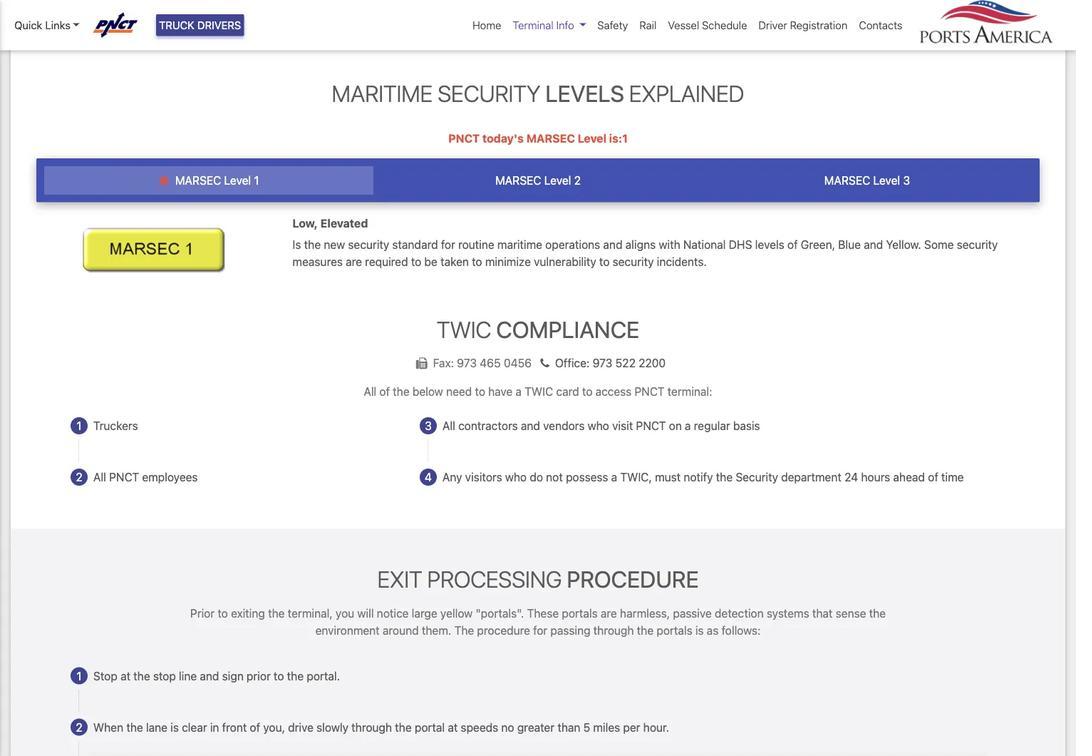 Task type: vqa. For each thing, say whether or not it's contained in the screenshot.
leftmost TWIC
yes



Task type: locate. For each thing, give the bounding box(es) containing it.
2 vertical spatial 1
[[77, 669, 82, 682]]

any
[[443, 470, 463, 484]]

0 horizontal spatial at
[[121, 669, 131, 682]]

at right portal
[[448, 720, 458, 734]]

1 horizontal spatial who
[[588, 419, 610, 433]]

0 vertical spatial a
[[516, 385, 522, 398]]

marsec
[[527, 132, 575, 145], [175, 174, 221, 187], [496, 174, 542, 187], [825, 174, 871, 187]]

drive
[[288, 720, 314, 734]]

0 horizontal spatial twic
[[437, 316, 492, 343]]

1 horizontal spatial through
[[594, 623, 634, 637]]

fax:
[[433, 356, 454, 370]]

aligns
[[626, 238, 656, 251]]

who left visit
[[588, 419, 610, 433]]

all left below
[[364, 385, 377, 398]]

follows:
[[722, 623, 761, 637]]

0 horizontal spatial are
[[346, 255, 362, 268]]

0 vertical spatial twic
[[437, 316, 492, 343]]

0 vertical spatial for
[[441, 238, 456, 251]]

vulnerability
[[534, 255, 597, 268]]

2 left all pnct employees
[[76, 470, 82, 484]]

0 horizontal spatial levels
[[546, 80, 625, 107]]

twic left card
[[525, 385, 554, 398]]

is right the lane
[[171, 720, 179, 734]]

marsec level 3
[[825, 174, 911, 187]]

"portals".
[[476, 606, 524, 620]]

465
[[480, 356, 501, 370]]

safety link
[[592, 11, 634, 39]]

vessel schedule
[[668, 19, 748, 31]]

2 vertical spatial all
[[93, 470, 106, 484]]

for down these
[[534, 623, 548, 637]]

1 horizontal spatial all
[[364, 385, 377, 398]]

at
[[121, 669, 131, 682], [448, 720, 458, 734]]

contacts link
[[854, 11, 909, 39]]

tab list
[[36, 158, 1041, 202]]

973 right fax:
[[457, 356, 477, 370]]

2 horizontal spatial security
[[736, 470, 779, 484]]

and right blue
[[865, 238, 884, 251]]

a right have
[[516, 385, 522, 398]]

4
[[425, 470, 432, 484]]

1 vertical spatial levels
[[756, 238, 785, 251]]

1 for stop at the stop line and sign prior to the portal.
[[77, 669, 82, 682]]

2 vertical spatial 2
[[76, 720, 82, 734]]

all for all contractors and vendors who visit pnct on a regular basis
[[443, 419, 456, 433]]

0 horizontal spatial home link
[[22, 19, 53, 32]]

0 horizontal spatial a
[[516, 385, 522, 398]]

security down aligns
[[613, 255, 654, 268]]

1 vertical spatial 1
[[77, 419, 82, 433]]

level for marsec level 1
[[224, 174, 251, 187]]

of left 'you,'
[[250, 720, 260, 734]]

around
[[383, 623, 419, 637]]

security up required
[[348, 238, 390, 251]]

through
[[594, 623, 634, 637], [352, 720, 392, 734]]

is left as
[[696, 623, 704, 637]]

the left portal.
[[287, 669, 304, 682]]

0 horizontal spatial through
[[352, 720, 392, 734]]

through right slowly
[[352, 720, 392, 734]]

of inside is the new security standard for routine maritime operations and aligns with national dhs levels of green, blue and yellow. some security measures are required to be taken to minimize vulnerability to security incidents.
[[788, 238, 798, 251]]

pnct today's marsec level is:1
[[449, 132, 628, 145]]

all down the truckers
[[93, 470, 106, 484]]

a right on
[[685, 419, 691, 433]]

who
[[588, 419, 610, 433], [506, 470, 527, 484]]

0 vertical spatial who
[[588, 419, 610, 433]]

2 left when on the bottom left of page
[[76, 720, 82, 734]]

be
[[425, 255, 438, 268]]

1 vertical spatial all
[[443, 419, 456, 433]]

who left "do"
[[506, 470, 527, 484]]

the left stop at the bottom left of page
[[134, 669, 150, 682]]

them.
[[422, 623, 452, 637]]

do
[[530, 470, 543, 484]]

clear
[[182, 720, 207, 734]]

exit
[[378, 566, 423, 593]]

0 horizontal spatial home
[[22, 19, 53, 32]]

phone image
[[535, 358, 555, 369]]

low,
[[293, 216, 318, 230]]

exiting
[[231, 606, 265, 620]]

procedure
[[478, 623, 531, 637]]

the right "is"
[[304, 238, 321, 251]]

security right some
[[958, 238, 999, 251]]

0 vertical spatial security
[[68, 19, 110, 32]]

standard
[[393, 238, 438, 251]]

with
[[659, 238, 681, 251]]

is
[[696, 623, 704, 637], [171, 720, 179, 734]]

1 vertical spatial are
[[601, 606, 618, 620]]

security
[[68, 19, 110, 32], [438, 80, 541, 107], [736, 470, 779, 484]]

portals up passing
[[562, 606, 598, 620]]

0 vertical spatial is
[[696, 623, 704, 637]]

home
[[22, 19, 53, 32], [473, 19, 502, 31]]

for inside is the new security standard for routine maritime operations and aligns with national dhs levels of green, blue and yellow. some security measures are required to be taken to minimize vulnerability to security incidents.
[[441, 238, 456, 251]]

below
[[413, 385, 444, 398]]

truck drivers link
[[156, 14, 244, 36]]

1 vertical spatial at
[[448, 720, 458, 734]]

ahead
[[894, 470, 926, 484]]

2 down pnct today's marsec level is:1
[[575, 174, 581, 187]]

0 horizontal spatial 973
[[457, 356, 477, 370]]

is
[[293, 238, 301, 251]]

fax: 973 465 0456
[[433, 356, 535, 370]]

1 for truckers
[[77, 419, 82, 433]]

large
[[412, 606, 438, 620]]

1 vertical spatial a
[[685, 419, 691, 433]]

office: 973 522 2200
[[555, 356, 666, 370]]

all
[[364, 385, 377, 398], [443, 419, 456, 433], [93, 470, 106, 484]]

1 vertical spatial 2
[[76, 470, 82, 484]]

973 left the 522
[[593, 356, 613, 370]]

1 horizontal spatial home link
[[467, 11, 507, 39]]

and left aligns
[[604, 238, 623, 251]]

links
[[45, 19, 71, 31]]

to
[[411, 255, 422, 268], [472, 255, 483, 268], [600, 255, 610, 268], [475, 385, 486, 398], [583, 385, 593, 398], [218, 606, 228, 620], [274, 669, 284, 682]]

0 horizontal spatial portals
[[562, 606, 598, 620]]

access
[[596, 385, 632, 398]]

and
[[604, 238, 623, 251], [865, 238, 884, 251], [521, 419, 541, 433], [200, 669, 219, 682]]

contacts
[[860, 19, 903, 31]]

a
[[516, 385, 522, 398], [685, 419, 691, 433], [612, 470, 618, 484]]

info
[[557, 19, 575, 31]]

1 horizontal spatial 973
[[593, 356, 613, 370]]

twic up fax: 973 465 0456
[[437, 316, 492, 343]]

security
[[348, 238, 390, 251], [958, 238, 999, 251], [613, 255, 654, 268]]

pnct left on
[[637, 419, 666, 433]]

0 vertical spatial 3
[[904, 174, 911, 187]]

possess
[[566, 470, 609, 484]]

the left below
[[393, 385, 410, 398]]

marsec for marsec level 3
[[825, 174, 871, 187]]

quick
[[14, 19, 42, 31]]

1 vertical spatial 3
[[425, 419, 432, 433]]

2 973 from the left
[[593, 356, 613, 370]]

pnct left employees
[[109, 470, 139, 484]]

the right notify
[[717, 470, 733, 484]]

to inside prior to exiting the terminal, you will notice large yellow "portals". these portals are harmless, passive detection systems that sense the environment around them. the procedure for passing through the portals is as follows:
[[218, 606, 228, 620]]

0 vertical spatial through
[[594, 623, 634, 637]]

0 horizontal spatial all
[[93, 470, 106, 484]]

3 up yellow.
[[904, 174, 911, 187]]

0 horizontal spatial is
[[171, 720, 179, 734]]

levels up is:1
[[546, 80, 625, 107]]

truck
[[159, 19, 195, 31]]

1 horizontal spatial for
[[534, 623, 548, 637]]

1 horizontal spatial 3
[[904, 174, 911, 187]]

and right "line"
[[200, 669, 219, 682]]

contractors
[[459, 419, 518, 433]]

is:1
[[610, 132, 628, 145]]

schedule
[[703, 19, 748, 31]]

973 for fax:
[[457, 356, 477, 370]]

level for marsec level 3
[[874, 174, 901, 187]]

1 973 from the left
[[457, 356, 477, 370]]

have
[[489, 385, 513, 398]]

security up today's
[[438, 80, 541, 107]]

detection
[[715, 606, 764, 620]]

maritime security levels explained
[[332, 80, 745, 107]]

driver registration
[[759, 19, 848, 31]]

terminal:
[[668, 385, 713, 398]]

2200
[[639, 356, 666, 370]]

marsec level 1 link
[[44, 166, 374, 195]]

2 horizontal spatial a
[[685, 419, 691, 433]]

0 vertical spatial are
[[346, 255, 362, 268]]

marsec for marsec level 1
[[175, 174, 221, 187]]

1 horizontal spatial levels
[[756, 238, 785, 251]]

1 horizontal spatial at
[[448, 720, 458, 734]]

2
[[575, 174, 581, 187], [76, 470, 82, 484], [76, 720, 82, 734]]

twic
[[437, 316, 492, 343], [525, 385, 554, 398]]

1 vertical spatial for
[[534, 623, 548, 637]]

0 horizontal spatial for
[[441, 238, 456, 251]]

0 vertical spatial at
[[121, 669, 131, 682]]

low, elevated
[[293, 216, 368, 230]]

security down basis
[[736, 470, 779, 484]]

are left harmless,
[[601, 606, 618, 620]]

973 for office:
[[593, 356, 613, 370]]

for
[[441, 238, 456, 251], [534, 623, 548, 637]]

truck drivers
[[159, 19, 241, 31]]

1 vertical spatial is
[[171, 720, 179, 734]]

0456
[[504, 356, 532, 370]]

1 horizontal spatial security
[[438, 80, 541, 107]]

1 horizontal spatial security
[[613, 255, 654, 268]]

of left 'green,'
[[788, 238, 798, 251]]

terminal
[[513, 19, 554, 31]]

0 vertical spatial all
[[364, 385, 377, 398]]

twic,
[[621, 470, 652, 484]]

1 horizontal spatial is
[[696, 623, 704, 637]]

1 vertical spatial portals
[[657, 623, 693, 637]]

levels right dhs
[[756, 238, 785, 251]]

0 horizontal spatial who
[[506, 470, 527, 484]]

security right quick at the top
[[68, 19, 110, 32]]

marsec for marsec level 2
[[496, 174, 542, 187]]

are left required
[[346, 255, 362, 268]]

through down harmless,
[[594, 623, 634, 637]]

2 vertical spatial a
[[612, 470, 618, 484]]

procedure
[[567, 566, 699, 593]]

at right stop
[[121, 669, 131, 682]]

1 horizontal spatial are
[[601, 606, 618, 620]]

harmless,
[[620, 606, 671, 620]]

1 vertical spatial security
[[438, 80, 541, 107]]

a left twic,
[[612, 470, 618, 484]]

1 horizontal spatial home
[[473, 19, 502, 31]]

all down need
[[443, 419, 456, 433]]

visit
[[613, 419, 634, 433]]

1 vertical spatial through
[[352, 720, 392, 734]]

2 horizontal spatial all
[[443, 419, 456, 433]]

marsec level 3 link
[[703, 166, 1033, 195]]

522
[[616, 356, 636, 370]]

passing
[[551, 623, 591, 637]]

for up the taken
[[441, 238, 456, 251]]

0 vertical spatial 1
[[254, 174, 259, 187]]

quick links
[[14, 19, 71, 31]]

for inside prior to exiting the terminal, you will notice large yellow "portals". these portals are harmless, passive detection systems that sense the environment around them. the procedure for passing through the portals is as follows:
[[534, 623, 548, 637]]

1 vertical spatial twic
[[525, 385, 554, 398]]

portals down passive
[[657, 623, 693, 637]]

3 down below
[[425, 419, 432, 433]]

all pnct employees
[[93, 470, 198, 484]]



Task type: describe. For each thing, give the bounding box(es) containing it.
incidents.
[[657, 255, 707, 268]]

stop at the stop line and sign prior to the portal.
[[93, 669, 340, 682]]

0 vertical spatial 2
[[575, 174, 581, 187]]

that
[[813, 606, 833, 620]]

1 horizontal spatial portals
[[657, 623, 693, 637]]

compliance
[[497, 316, 640, 343]]

0 horizontal spatial security
[[348, 238, 390, 251]]

green,
[[801, 238, 836, 251]]

in
[[210, 720, 219, 734]]

1 inside marsec level 1 link
[[254, 174, 259, 187]]

terminal info
[[513, 19, 575, 31]]

2 vertical spatial security
[[736, 470, 779, 484]]

terminal,
[[288, 606, 333, 620]]

0 vertical spatial portals
[[562, 606, 598, 620]]

24
[[845, 470, 859, 484]]

line
[[179, 669, 197, 682]]

2 horizontal spatial security
[[958, 238, 999, 251]]

operations
[[546, 238, 601, 251]]

basis
[[734, 419, 761, 433]]

hour.
[[644, 720, 670, 734]]

processing
[[428, 566, 562, 593]]

need
[[446, 385, 472, 398]]

you,
[[263, 720, 285, 734]]

any visitors who do not possess a twic, must notify the security department 24 hours ahead of time
[[443, 470, 965, 484]]

these
[[527, 606, 559, 620]]

maritime
[[498, 238, 543, 251]]

0 horizontal spatial security
[[68, 19, 110, 32]]

is the new security standard for routine maritime operations and aligns with national dhs levels of green, blue and yellow. some security measures are required to be taken to minimize vulnerability to security incidents.
[[293, 238, 999, 268]]

on
[[669, 419, 682, 433]]

stop
[[93, 669, 118, 682]]

notify
[[684, 470, 714, 484]]

all contractors and vendors who visit pnct on a regular basis
[[443, 419, 761, 433]]

2 for all pnct employees
[[76, 470, 82, 484]]

vessel schedule link
[[663, 11, 753, 39]]

when the lane is clear in front of you, drive slowly through the portal at speeds no greater than 5 miles per hour.
[[93, 720, 670, 734]]

when
[[93, 720, 123, 734]]

taken
[[441, 255, 469, 268]]

terminal info link
[[507, 11, 592, 39]]

safety
[[598, 19, 629, 31]]

tab list containing marsec level 1
[[36, 158, 1041, 202]]

2 for when the lane is clear in front of you, drive slowly through the portal at speeds no greater than 5 miles per hour.
[[76, 720, 82, 734]]

driver registration link
[[753, 11, 854, 39]]

and left vendors
[[521, 419, 541, 433]]

hours
[[862, 470, 891, 484]]

of left below
[[380, 385, 390, 398]]

must
[[655, 470, 681, 484]]

marsec level 2 link
[[374, 166, 703, 195]]

all of the below need to have a twic card to access pnct terminal:
[[364, 385, 713, 398]]

2 home from the left
[[473, 19, 502, 31]]

systems
[[767, 606, 810, 620]]

through inside prior to exiting the terminal, you will notice large yellow "portals". these portals are harmless, passive detection systems that sense the environment around them. the procedure for passing through the portals is as follows:
[[594, 623, 634, 637]]

speeds
[[461, 720, 499, 734]]

the right exiting
[[268, 606, 285, 620]]

drivers
[[197, 19, 241, 31]]

office:
[[555, 356, 590, 370]]

lane
[[146, 720, 168, 734]]

0 horizontal spatial 3
[[425, 419, 432, 433]]

are inside prior to exiting the terminal, you will notice large yellow "portals". these portals are harmless, passive detection systems that sense the environment around them. the procedure for passing through the portals is as follows:
[[601, 606, 618, 620]]

some
[[925, 238, 955, 251]]

the down harmless,
[[637, 623, 654, 637]]

prior
[[247, 669, 271, 682]]

sense
[[836, 606, 867, 620]]

miles
[[594, 720, 621, 734]]

the left the lane
[[126, 720, 143, 734]]

prior to exiting the terminal, you will notice large yellow "portals". these portals are harmless, passive detection systems that sense the environment around them. the procedure for passing through the portals is as follows:
[[190, 606, 887, 637]]

today's
[[483, 132, 524, 145]]

1 horizontal spatial a
[[612, 470, 618, 484]]

is inside prior to exiting the terminal, you will notice large yellow "portals". these portals are harmless, passive detection systems that sense the environment around them. the procedure for passing through the portals is as follows:
[[696, 623, 704, 637]]

levels inside is the new security standard for routine maritime operations and aligns with national dhs levels of green, blue and yellow. some security measures are required to be taken to minimize vulnerability to security incidents.
[[756, 238, 785, 251]]

per
[[624, 720, 641, 734]]

the
[[455, 623, 475, 637]]

are inside is the new security standard for routine maritime operations and aligns with national dhs levels of green, blue and yellow. some security measures are required to be taken to minimize vulnerability to security incidents.
[[346, 255, 362, 268]]

pnct left today's
[[449, 132, 480, 145]]

maritime
[[332, 80, 433, 107]]

exit processing procedure
[[378, 566, 699, 593]]

1 home from the left
[[22, 19, 53, 32]]

1 vertical spatial who
[[506, 470, 527, 484]]

the right sense
[[870, 606, 887, 620]]

sign
[[222, 669, 244, 682]]

of left the time
[[929, 470, 939, 484]]

all for all of the below need to have a twic card to access pnct terminal:
[[364, 385, 377, 398]]

marsec level 2
[[496, 174, 581, 187]]

1 horizontal spatial twic
[[525, 385, 554, 398]]

0 vertical spatial levels
[[546, 80, 625, 107]]

rail link
[[634, 11, 663, 39]]

visitors
[[466, 470, 503, 484]]

level for marsec level 2
[[545, 174, 572, 187]]

yellow.
[[887, 238, 922, 251]]

quick links link
[[14, 17, 80, 33]]

minimize
[[486, 255, 531, 268]]

department
[[782, 470, 842, 484]]

the inside is the new security standard for routine maritime operations and aligns with national dhs levels of green, blue and yellow. some security measures are required to be taken to minimize vulnerability to security incidents.
[[304, 238, 321, 251]]

required
[[365, 255, 408, 268]]

will
[[358, 606, 374, 620]]

national
[[684, 238, 726, 251]]

new
[[324, 238, 345, 251]]

no
[[502, 720, 515, 734]]

5
[[584, 720, 591, 734]]

prior
[[190, 606, 215, 620]]

you
[[336, 606, 355, 620]]

all for all pnct employees
[[93, 470, 106, 484]]

pnct down '2200'
[[635, 385, 665, 398]]

portal
[[415, 720, 445, 734]]

vendors
[[544, 419, 585, 433]]

the left portal
[[395, 720, 412, 734]]

than
[[558, 720, 581, 734]]

stop
[[153, 669, 176, 682]]

card
[[557, 385, 580, 398]]

measures
[[293, 255, 343, 268]]

not
[[546, 470, 563, 484]]

vessel
[[668, 19, 700, 31]]

dhs
[[729, 238, 753, 251]]



